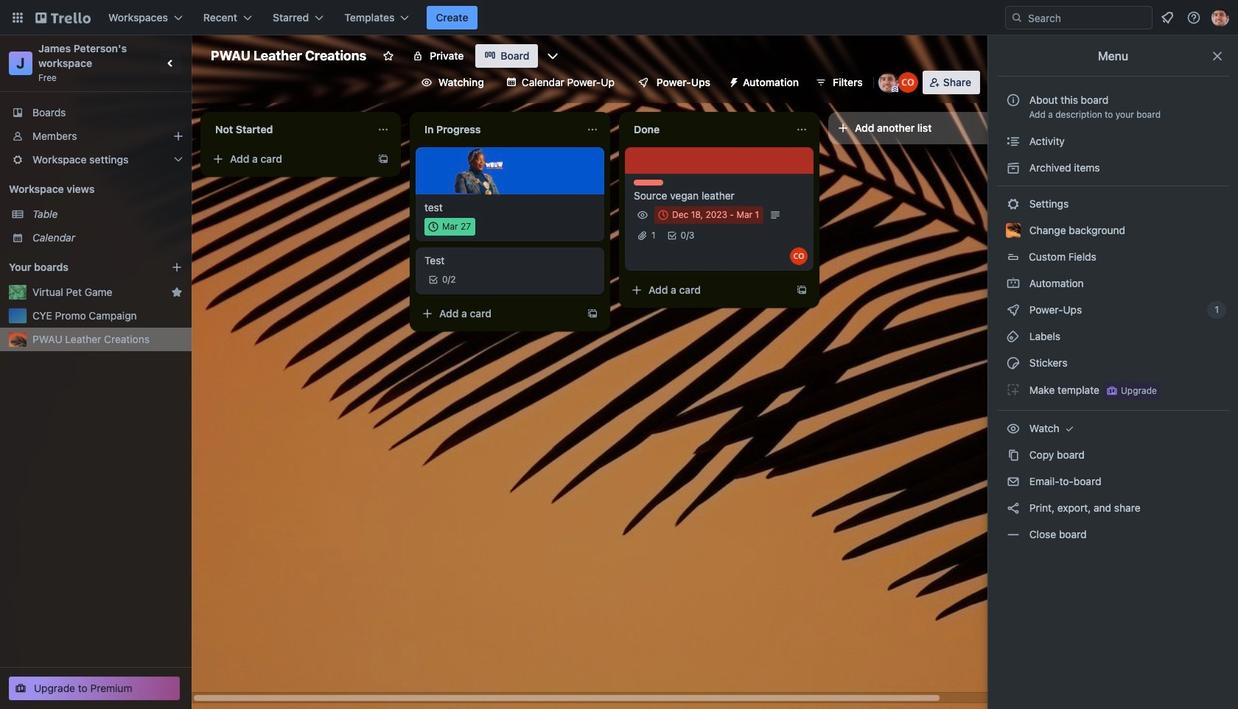 Task type: locate. For each thing, give the bounding box(es) containing it.
None text field
[[625, 118, 790, 142]]

christina overa (christinaovera) image
[[898, 72, 918, 93], [790, 248, 808, 265]]

workspace navigation collapse icon image
[[161, 53, 181, 74]]

james peterson (jamespeterson93) image
[[879, 72, 899, 93]]

1 vertical spatial christina overa (christinaovera) image
[[790, 248, 808, 265]]

your boards with 3 items element
[[9, 259, 149, 276]]

0 vertical spatial christina overa (christinaovera) image
[[898, 72, 918, 93]]

None text field
[[206, 118, 372, 142], [416, 118, 581, 142], [206, 118, 372, 142], [416, 118, 581, 142]]

search image
[[1011, 12, 1023, 24]]

0 vertical spatial create from template… image
[[796, 285, 808, 296]]

starred icon image
[[171, 287, 183, 299]]

1 horizontal spatial create from template… image
[[796, 285, 808, 296]]

0 horizontal spatial christina overa (christinaovera) image
[[790, 248, 808, 265]]

james peterson (jamespeterson93) image
[[1212, 9, 1230, 27]]

None checkbox
[[655, 206, 764, 224], [425, 218, 476, 236], [655, 206, 764, 224], [425, 218, 476, 236]]

4 sm image from the top
[[1006, 330, 1021, 344]]

create from template… image
[[796, 285, 808, 296], [587, 308, 599, 320]]

sm image
[[722, 71, 743, 91], [1006, 161, 1021, 175], [1006, 303, 1021, 318], [1006, 356, 1021, 371], [1006, 383, 1021, 397], [1006, 422, 1021, 436], [1063, 422, 1077, 436], [1006, 501, 1021, 516]]

customize views image
[[546, 49, 561, 63]]

back to home image
[[35, 6, 91, 29]]

sm image
[[1006, 134, 1021, 149], [1006, 197, 1021, 212], [1006, 276, 1021, 291], [1006, 330, 1021, 344], [1006, 448, 1021, 463], [1006, 475, 1021, 490], [1006, 528, 1021, 543]]

1 vertical spatial create from template… image
[[587, 308, 599, 320]]



Task type: describe. For each thing, give the bounding box(es) containing it.
star or unstar board image
[[383, 50, 395, 62]]

0 notifications image
[[1159, 9, 1177, 27]]

color: bold red, title: "sourcing" element
[[634, 180, 664, 186]]

3 sm image from the top
[[1006, 276, 1021, 291]]

create from template… image
[[377, 153, 389, 165]]

6 sm image from the top
[[1006, 475, 1021, 490]]

1 horizontal spatial christina overa (christinaovera) image
[[898, 72, 918, 93]]

1 sm image from the top
[[1006, 134, 1021, 149]]

add board image
[[171, 262, 183, 274]]

primary element
[[0, 0, 1239, 35]]

https://media2.giphy.com/media/vhqa3tryiebmkd5qih/100w.gif?cid=ad960664tuux3ictzc2l4kkstlpkpgfee3kg7e05hcw8694d&ep=v1_stickers_search&rid=100w.gif&ct=s image
[[454, 146, 504, 196]]

this member is an admin of this board. image
[[892, 86, 899, 93]]

7 sm image from the top
[[1006, 528, 1021, 543]]

2 sm image from the top
[[1006, 197, 1021, 212]]

Search field
[[1006, 6, 1153, 29]]

0 horizontal spatial create from template… image
[[587, 308, 599, 320]]

5 sm image from the top
[[1006, 448, 1021, 463]]

open information menu image
[[1187, 10, 1202, 25]]

Board name text field
[[203, 44, 374, 68]]



Task type: vqa. For each thing, say whether or not it's contained in the screenshot.
the 0 Notifications icon
yes



